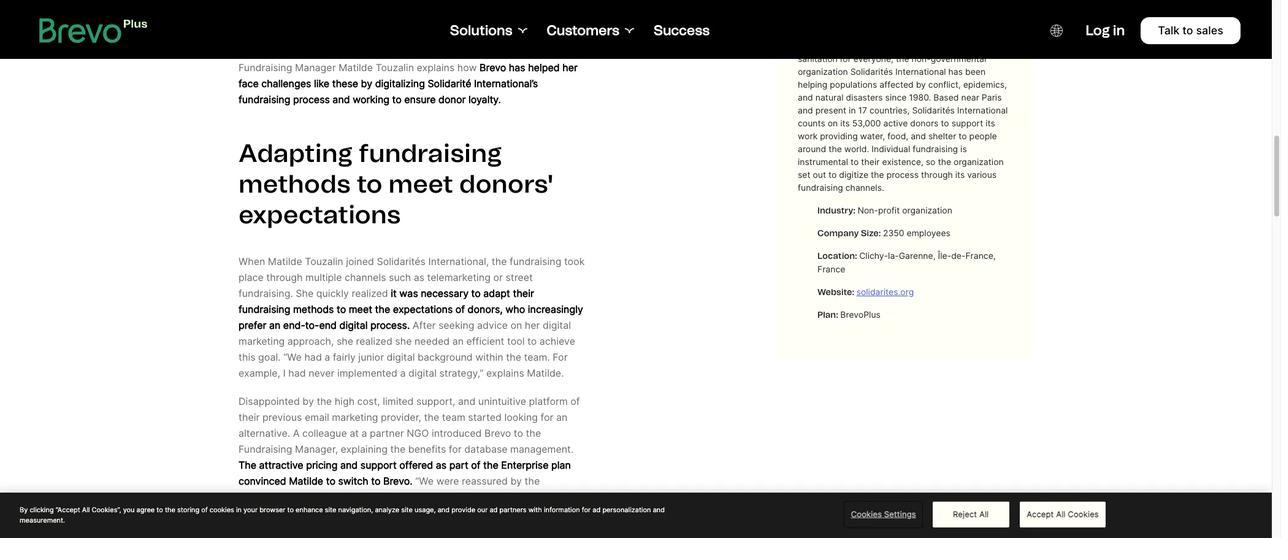 Task type: vqa. For each thing, say whether or not it's contained in the screenshot.
SOLIDARITES.ORG 'link'
yes



Task type: locate. For each thing, give the bounding box(es) containing it.
the right the trust
[[443, 523, 458, 535]]

to inside adapting fundraising methods to meet donors' expectations
[[357, 169, 383, 199]]

1 vertical spatial through
[[267, 271, 303, 283]]

for down platform
[[541, 411, 554, 423]]

for inside by clicking "accept all cookies", you agree to the storing of cookies in your browser to enhance site navigation, analyze site usage, and provide our ad partners with information for ad personalization and measurement.
[[582, 506, 591, 514]]

1 vertical spatial support
[[361, 459, 397, 471]]

providing up everyone,
[[856, 41, 894, 51]]

her inside after seeking advice on her digital marketing approach, she realized she needed an efficient tool to achieve this goal.
[[525, 319, 540, 331]]

cookies left "settings" at the bottom
[[852, 509, 882, 519]]

unintuitive
[[479, 395, 527, 407]]

which inside the , both of which required extraordinary responsiveness.
[[239, 33, 266, 45]]

1 horizontal spatial ad
[[593, 506, 601, 514]]

a left fairly
[[325, 351, 330, 363]]

explains up solidarité on the left of the page
[[417, 61, 455, 73]]

explains down "within"
[[487, 367, 525, 379]]

2 horizontal spatial their
[[862, 157, 880, 167]]

0 horizontal spatial her
[[525, 319, 540, 331]]

0 vertical spatial process
[[293, 93, 330, 105]]

1 vertical spatial their
[[513, 287, 534, 299]]

digital right end on the left bottom
[[340, 319, 368, 331]]

committed to providing access to drinking water and sanitation for everyone, the non-governmental organization solidarités international has been helping populations affected by conflict, epidemics, and natural disasters since 1980. based near paris and present in 17 countries, solidarités international counts on its 53,000 active donors to support its work providing water, food, and shelter to people around the world. individual fundraising is instrumental to their existence, so the organization set out to digitize the process through its various fundraising channels.
[[798, 41, 1014, 193]]

as
[[414, 271, 425, 283], [436, 459, 447, 471]]

she
[[296, 287, 314, 299]]

0 vertical spatial expectations
[[239, 199, 401, 229]]

0 vertical spatial "
[[284, 351, 287, 363]]

matilde inside when matilde touzalin joined solidarités international, the fundraising took place through multiple channels such as telemarketing or street fundraising. she quickly realized
[[268, 255, 302, 267]]

after
[[413, 319, 436, 331]]

2 horizontal spatial all
[[1057, 509, 1066, 519]]

0 horizontal spatial site
[[325, 506, 337, 514]]

2 vertical spatial their
[[239, 411, 260, 423]]

settings
[[885, 509, 917, 519]]

1 vertical spatial as
[[436, 459, 447, 471]]

of inside the , both of which required extraordinary responsiveness.
[[560, 17, 569, 29]]

joined
[[346, 255, 374, 267]]

0 vertical spatial it
[[391, 287, 397, 299]]

1 vertical spatial matilde
[[268, 255, 302, 267]]

by inside disappointed by the high cost, limited support, and unintuitive platform of their previous email marketing provider, the team started looking for an alternative. a colleague at a partner ngo introduced brevo to the fundraising manager, explaining the benefits for database management. the attractive pricing and support offered as part of the enterprise plan convinced matilde to switch to brevo.
[[303, 395, 314, 407]]

0 vertical spatial through
[[922, 169, 954, 180]]

fundraising up the so
[[913, 144, 959, 154]]

1 horizontal spatial international
[[958, 105, 1008, 115]]

we inside we were reassured by the knowledge of the business right from the solution evaluation stage. brevo was frequently featured in my search results and it looked very professional, which encouraged me to trust the company
[[419, 475, 434, 487]]

has down the governmental
[[949, 66, 963, 77]]

0 horizontal spatial she
[[337, 335, 353, 347]]

organization up employees
[[903, 205, 953, 215]]

brevo up international's
[[480, 61, 506, 73]]

0 horizontal spatial on
[[511, 319, 522, 331]]

1 vertical spatial it
[[467, 507, 473, 519]]

2 vertical spatial matilde
[[289, 475, 324, 487]]

of up enhance
[[292, 491, 301, 503]]

1 horizontal spatial on
[[828, 118, 838, 128]]

support
[[952, 118, 984, 128], [361, 459, 397, 471]]

meet inside it was necessary to adapt their fundraising methods to meet the expectations of donors, who increasingly prefer an end-to-end digital process.
[[349, 303, 373, 315]]

right
[[366, 491, 387, 503]]

cookies right accept
[[1069, 509, 1100, 519]]

a
[[293, 427, 300, 439]]

realized down channels on the bottom left
[[352, 287, 388, 299]]

a
[[325, 351, 330, 363], [400, 367, 406, 379], [362, 427, 367, 439]]

an down platform
[[557, 411, 568, 423]]

0 vertical spatial realized
[[352, 287, 388, 299]]

1 vertical spatial touzalin
[[305, 255, 343, 267]]

1 vertical spatial fundraising
[[239, 443, 292, 455]]

" right goal.
[[284, 351, 287, 363]]

2 she from the left
[[395, 335, 412, 347]]

1 horizontal spatial as
[[436, 459, 447, 471]]

touzalin up the multiple
[[305, 255, 343, 267]]

very
[[510, 507, 530, 519]]

by down enterprise
[[511, 475, 522, 487]]

of right both on the top left
[[560, 17, 569, 29]]

2350
[[884, 228, 905, 238]]

it inside we were reassured by the knowledge of the business right from the solution evaluation stage. brevo was frequently featured in my search results and it looked very professional, which encouraged me to trust the company
[[467, 507, 473, 519]]

1 horizontal spatial through
[[922, 169, 954, 180]]

solidarités up such
[[377, 255, 426, 267]]

end-
[[283, 319, 305, 331]]

in left your
[[236, 506, 242, 514]]

" for the
[[416, 475, 419, 487]]

digital inside after seeking advice on her digital marketing approach, she realized she needed an efficient tool to achieve this goal.
[[543, 319, 571, 331]]

for right information
[[582, 506, 591, 514]]

1 she from the left
[[337, 335, 353, 347]]

expectations inside adapting fundraising methods to meet donors' expectations
[[239, 199, 401, 229]]

background
[[418, 351, 473, 363]]

trust
[[418, 523, 440, 535]]

1 horizontal spatial "
[[416, 475, 419, 487]]

in right log
[[1114, 22, 1126, 39]]

0 vertical spatial methods
[[239, 169, 351, 199]]

0 horizontal spatial solidarités
[[377, 255, 426, 267]]

strategy,
[[440, 367, 480, 379]]

international down paris
[[958, 105, 1008, 115]]

1 horizontal spatial she
[[395, 335, 412, 347]]

the inside we had a fairly junior digital background within the team. for example, i had never implemented a digital strategy,
[[506, 351, 522, 363]]

has up international's
[[509, 61, 526, 73]]

so
[[926, 157, 936, 167]]

by
[[361, 77, 373, 89], [917, 79, 927, 90], [303, 395, 314, 407], [511, 475, 522, 487]]

process inside brevo has helped her face challenges like these by digitalizing solidarité international's fundraising process and working to ensure donor loyalty.
[[293, 93, 330, 105]]

1 vertical spatial process
[[887, 169, 919, 180]]

a up limited
[[400, 367, 406, 379]]

0 vertical spatial an
[[269, 319, 281, 331]]

their down 'street'
[[513, 287, 534, 299]]

clichy-la-garenne, île-de-france, france
[[818, 250, 996, 274]]

on up tool
[[511, 319, 522, 331]]

2 horizontal spatial a
[[400, 367, 406, 379]]

management.
[[511, 443, 574, 455]]

0 vertical spatial as
[[414, 271, 425, 283]]

fundraising down face
[[239, 93, 291, 105]]

of
[[560, 17, 569, 29], [456, 303, 465, 315], [571, 395, 580, 407], [471, 459, 481, 471], [292, 491, 301, 503], [201, 506, 208, 514]]

0 horizontal spatial its
[[841, 118, 850, 128]]

1 vertical spatial an
[[453, 335, 464, 347]]

which
[[239, 33, 266, 45], [301, 523, 328, 535]]

brevo
[[480, 61, 506, 73], [485, 427, 511, 439], [553, 491, 580, 503]]

expectations inside it was necessary to adapt their fundraising methods to meet the expectations of donors, who increasingly prefer an end-to-end digital process.
[[393, 303, 453, 315]]

international
[[896, 66, 947, 77], [958, 105, 1008, 115]]

2 vertical spatial organization
[[903, 205, 953, 215]]

all right reject at the bottom right of the page
[[980, 509, 989, 519]]

0 vertical spatial marketing
[[239, 335, 285, 347]]

international down non- on the top right of the page
[[896, 66, 947, 77]]

ensure
[[405, 93, 436, 105]]

2 horizontal spatial its
[[986, 118, 996, 128]]

0 vertical spatial which
[[239, 33, 266, 45]]

2 horizontal spatial solidarités
[[913, 105, 955, 115]]

the up management.
[[526, 427, 541, 439]]

0 vertical spatial fundraising
[[239, 61, 292, 73]]

1 horizontal spatial cookies
[[1069, 509, 1100, 519]]

0 horizontal spatial support
[[361, 459, 397, 471]]

fundraising up 'street'
[[510, 255, 562, 267]]

how
[[458, 61, 477, 73]]

matilde down pricing
[[289, 475, 324, 487]]

process down existence,
[[887, 169, 919, 180]]

realized up junior
[[356, 335, 393, 347]]

touzalin up digitalizing
[[376, 61, 414, 73]]

its down present
[[841, 118, 850, 128]]

0 horizontal spatial has
[[509, 61, 526, 73]]

the down support,
[[424, 411, 440, 423]]

instrumental
[[798, 157, 849, 167]]

has inside brevo has helped her face challenges like these by digitalizing solidarité international's fundraising process and working to ensure donor loyalty.
[[509, 61, 526, 73]]

0 vertical spatial brevo
[[480, 61, 506, 73]]

0 vertical spatial meet
[[389, 169, 454, 199]]

0 horizontal spatial a
[[325, 351, 330, 363]]

1 vertical spatial which
[[301, 523, 328, 535]]

affected
[[880, 79, 914, 90]]

as right such
[[414, 271, 425, 283]]

support up people
[[952, 118, 984, 128]]

0 horizontal spatial we
[[287, 351, 302, 363]]

results
[[413, 507, 444, 519]]

0 vertical spatial international
[[896, 66, 947, 77]]

the
[[896, 53, 910, 64], [829, 144, 842, 154], [939, 157, 952, 167], [871, 169, 885, 180], [492, 255, 507, 267], [375, 303, 390, 315], [506, 351, 522, 363], [317, 395, 332, 407], [424, 411, 440, 423], [526, 427, 541, 439], [391, 443, 406, 455], [484, 459, 499, 471], [525, 475, 540, 487], [304, 491, 319, 503], [414, 491, 429, 503], [165, 506, 175, 514], [443, 523, 458, 535]]

explaining
[[341, 443, 388, 455]]

0 horizontal spatial cookies
[[852, 509, 882, 519]]

encouraged
[[331, 523, 386, 535]]

their down 'world.'
[[862, 157, 880, 167]]

1 vertical spatial organization
[[954, 157, 1004, 167]]

marketing up goal.
[[239, 335, 285, 347]]

of inside we were reassured by the knowledge of the business right from the solution evaluation stage. brevo was frequently featured in my search results and it looked very professional, which encouraged me to trust the company
[[292, 491, 301, 503]]

0 horizontal spatial their
[[239, 411, 260, 423]]

individual
[[872, 144, 911, 154]]

organization up various
[[954, 157, 1004, 167]]

the up 'email'
[[317, 395, 332, 407]]

by inside we were reassured by the knowledge of the business right from the solution evaluation stage. brevo was frequently featured in my search results and it looked very professional, which encouraged me to trust the company
[[511, 475, 522, 487]]

fundraising up face
[[239, 61, 292, 73]]

water,
[[861, 131, 886, 141]]

0 vertical spatial support
[[952, 118, 984, 128]]

for inside the committed to providing access to drinking water and sanitation for everyone, the non-governmental organization solidarités international has been helping populations affected by conflict, epidemics, and natural disasters since 1980. based near paris and present in 17 countries, solidarités international counts on its 53,000 active donors to support its work providing water, food, and shelter to people around the world. individual fundraising is instrumental to their existence, so the organization set out to digitize the process through its various fundraising channels.
[[840, 53, 852, 64]]

reassured
[[462, 475, 508, 487]]

support inside the committed to providing access to drinking water and sanitation for everyone, the non-governmental organization solidarités international has been helping populations affected by conflict, epidemics, and natural disasters since 1980. based near paris and present in 17 countries, solidarités international counts on its 53,000 active donors to support its work providing water, food, and shelter to people around the world. individual fundraising is instrumental to their existence, so the organization set out to digitize the process through its various fundraising channels.
[[952, 118, 984, 128]]

1 horizontal spatial solidarités
[[851, 66, 894, 77]]

limited
[[383, 395, 414, 407]]

a right 'at'
[[362, 427, 367, 439]]

digital
[[340, 319, 368, 331], [543, 319, 571, 331], [387, 351, 415, 363], [409, 367, 437, 379]]

manager
[[295, 61, 336, 73]]

matilde inside disappointed by the high cost, limited support, and unintuitive platform of their previous email marketing provider, the team started looking for an alternative. a colleague at a partner ngo introduced brevo to the fundraising manager, explaining the benefits for database management. the attractive pricing and support offered as part of the enterprise plan convinced matilde to switch to brevo.
[[289, 475, 324, 487]]

solidarités up donors
[[913, 105, 955, 115]]

in inside by clicking "accept all cookies", you agree to the storing of cookies in your browser to enhance site navigation, analyze site usage, and provide our ad partners with information for ad personalization and measurement.
[[236, 506, 242, 514]]

with
[[529, 506, 542, 514]]

expectations
[[239, 199, 401, 229], [393, 303, 453, 315]]

their
[[862, 157, 880, 167], [513, 287, 534, 299], [239, 411, 260, 423]]

we down approach,
[[287, 351, 302, 363]]

this
[[239, 351, 256, 363]]

organization inside industry: non-profit organization
[[903, 205, 953, 215]]

her down the who
[[525, 319, 540, 331]]

support down explaining
[[361, 459, 397, 471]]

she up fairly
[[337, 335, 353, 347]]

international's
[[474, 77, 538, 89]]

by up working
[[361, 77, 373, 89]]

explains
[[417, 61, 455, 73], [487, 367, 525, 379]]

fundraising down fundraising.
[[239, 303, 291, 315]]

to inside button
[[1183, 24, 1194, 37]]

0 horizontal spatial touzalin
[[305, 255, 343, 267]]

everyone,
[[854, 53, 894, 64]]

their inside disappointed by the high cost, limited support, and unintuitive platform of their previous email marketing provider, the team started looking for an alternative. a colleague at a partner ngo introduced brevo to the fundraising manager, explaining the benefits for database management. the attractive pricing and support offered as part of the enterprise plan convinced matilde to switch to brevo.
[[239, 411, 260, 423]]

the up or
[[492, 255, 507, 267]]

by up 1980.
[[917, 79, 927, 90]]

1 vertical spatial marketing
[[332, 411, 378, 423]]

alternative.
[[239, 427, 290, 439]]

support,
[[417, 395, 456, 407]]

it left the our
[[467, 507, 473, 519]]

her inside brevo has helped her face challenges like these by digitalizing solidarité international's fundraising process and working to ensure donor loyalty.
[[563, 61, 578, 73]]

0 horizontal spatial meet
[[349, 303, 373, 315]]

she
[[337, 335, 353, 347], [395, 335, 412, 347]]

1 vertical spatial was
[[239, 507, 257, 519]]

fundraising
[[239, 93, 291, 105], [359, 138, 502, 168], [913, 144, 959, 154], [798, 182, 844, 193], [510, 255, 562, 267], [239, 303, 291, 315]]

1 vertical spatial brevo
[[485, 427, 511, 439]]

2 vertical spatial an
[[557, 411, 568, 423]]

shelter
[[929, 131, 957, 141]]

methods
[[239, 169, 351, 199], [293, 303, 334, 315]]

cookies",
[[92, 506, 121, 514]]

colleague
[[302, 427, 347, 439]]

the right the so
[[939, 157, 952, 167]]

ad left personalization
[[593, 506, 601, 514]]

a inside disappointed by the high cost, limited support, and unintuitive platform of their previous email marketing provider, the team started looking for an alternative. a colleague at a partner ngo introduced brevo to the fundraising manager, explaining the benefits for database management. the attractive pricing and support offered as part of the enterprise plan convinced matilde to switch to brevo.
[[362, 427, 367, 439]]

after seeking advice on her digital marketing approach, she realized she needed an efficient tool to achieve this goal.
[[239, 319, 576, 363]]

database
[[465, 443, 508, 455]]

through down the so
[[922, 169, 954, 180]]

offered
[[400, 459, 433, 471]]

log in
[[1086, 22, 1126, 39]]

which down enhance
[[301, 523, 328, 535]]

an inside after seeking advice on her digital marketing approach, she realized she needed an efficient tool to achieve this goal.
[[453, 335, 464, 347]]

matilde
[[339, 61, 373, 73], [268, 255, 302, 267], [289, 475, 324, 487]]

" down offered at the left bottom
[[416, 475, 419, 487]]

as up were
[[436, 459, 447, 471]]

1 horizontal spatial support
[[952, 118, 984, 128]]

on down present
[[828, 118, 838, 128]]

marketing up 'at'
[[332, 411, 378, 423]]

site down the from
[[401, 506, 413, 514]]

methods down adapting
[[239, 169, 351, 199]]

work
[[798, 131, 818, 141]]

1 vertical spatial explains
[[487, 367, 525, 379]]

it down such
[[391, 287, 397, 299]]

as inside disappointed by the high cost, limited support, and unintuitive platform of their previous email marketing provider, the team started looking for an alternative. a colleague at a partner ngo introduced brevo to the fundraising manager, explaining the benefits for database management. the attractive pricing and support offered as part of the enterprise plan convinced matilde to switch to brevo.
[[436, 459, 447, 471]]

been
[[966, 66, 986, 77]]

all inside button
[[980, 509, 989, 519]]

site down business at bottom
[[325, 506, 337, 514]]

an inside it was necessary to adapt their fundraising methods to meet the expectations of donors, who increasingly prefer an end-to-end digital process.
[[269, 319, 281, 331]]

in left "my"
[[352, 507, 360, 519]]

1 vertical spatial realized
[[356, 335, 393, 347]]

all inside button
[[1057, 509, 1066, 519]]

0 vertical spatial a
[[325, 351, 330, 363]]

1 vertical spatial methods
[[293, 303, 334, 315]]

0 horizontal spatial marketing
[[239, 335, 285, 347]]

2 vertical spatial solidarités
[[377, 255, 426, 267]]

featured
[[310, 507, 349, 519]]

the up process.
[[375, 303, 390, 315]]

0 horizontal spatial through
[[267, 271, 303, 283]]

1 horizontal spatial marketing
[[332, 411, 378, 423]]

for down introduced
[[449, 443, 462, 455]]

matilde up the these
[[339, 61, 373, 73]]

fundraising inside adapting fundraising methods to meet donors' expectations
[[359, 138, 502, 168]]

the up stage.
[[525, 475, 540, 487]]

1 vertical spatial on
[[511, 319, 522, 331]]

1 horizontal spatial organization
[[903, 205, 953, 215]]

had right i
[[289, 367, 306, 379]]

pricing
[[306, 459, 338, 471]]

0 horizontal spatial "
[[284, 351, 287, 363]]

the inside it was necessary to adapt their fundraising methods to meet the expectations of donors, who increasingly prefer an end-to-end digital process.
[[375, 303, 390, 315]]

1 horizontal spatial it
[[467, 507, 473, 519]]

location:
[[818, 251, 860, 261]]

was down knowledge
[[239, 507, 257, 519]]

brevo up information
[[553, 491, 580, 503]]

an left 'end-'
[[269, 319, 281, 331]]

through inside when matilde touzalin joined solidarités international, the fundraising took place through multiple channels such as telemarketing or street fundraising. she quickly realized
[[267, 271, 303, 283]]

we had a fairly junior digital background within the team. for example, i had never implemented a digital strategy,
[[239, 351, 568, 379]]

2 fundraising from the top
[[239, 443, 292, 455]]

2 vertical spatial brevo
[[553, 491, 580, 503]]

0 horizontal spatial international
[[896, 66, 947, 77]]

0 horizontal spatial an
[[269, 319, 281, 331]]

the down tool
[[506, 351, 522, 363]]

provider,
[[381, 411, 422, 423]]

for up populations
[[840, 53, 852, 64]]

industry: non-profit organization
[[818, 205, 953, 216]]

methods up to-
[[293, 303, 334, 315]]

2 horizontal spatial an
[[557, 411, 568, 423]]

meet
[[389, 169, 454, 199], [349, 303, 373, 315]]

she down process.
[[395, 335, 412, 347]]

in left 17
[[849, 105, 856, 115]]

quickly
[[317, 287, 349, 299]]

had down approach,
[[305, 351, 322, 363]]

0 horizontal spatial explains
[[417, 61, 455, 73]]

we inside we had a fairly junior digital background within the team. for example, i had never implemented a digital strategy,
[[287, 351, 302, 363]]

were
[[437, 475, 459, 487]]

ad right the our
[[490, 506, 498, 514]]

île-
[[939, 250, 952, 261]]

has inside the committed to providing access to drinking water and sanitation for everyone, the non-governmental organization solidarités international has been helping populations affected by conflict, epidemics, and natural disasters since 1980. based near paris and present in 17 countries, solidarités international counts on its 53,000 active donors to support its work providing water, food, and shelter to people around the world. individual fundraising is instrumental to their existence, so the organization set out to digitize the process through its various fundraising channels.
[[949, 66, 963, 77]]

1 site from the left
[[325, 506, 337, 514]]

the down database
[[484, 459, 499, 471]]

realized
[[352, 287, 388, 299], [356, 335, 393, 347]]

2 vertical spatial a
[[362, 427, 367, 439]]

1 horizontal spatial has
[[949, 66, 963, 77]]

methods inside adapting fundraising methods to meet donors' expectations
[[239, 169, 351, 199]]

0 vertical spatial on
[[828, 118, 838, 128]]

organization down sanitation on the top right
[[798, 66, 848, 77]]

2 ad from the left
[[593, 506, 601, 514]]

the left storing
[[165, 506, 175, 514]]

agree
[[137, 506, 155, 514]]

disappointed by the high cost, limited support, and unintuitive platform of their previous email marketing provider, the team started looking for an alternative. a colleague at a partner ngo introduced brevo to the fundraising manager, explaining the benefits for database management. the attractive pricing and support offered as part of the enterprise plan convinced matilde to switch to brevo.
[[239, 395, 580, 487]]

fundraising down alternative.
[[239, 443, 292, 455]]

1 horizontal spatial a
[[362, 427, 367, 439]]

2 horizontal spatial organization
[[954, 157, 1004, 167]]

i
[[283, 367, 286, 379]]

to
[[1183, 24, 1194, 37], [846, 41, 854, 51], [927, 41, 935, 51], [392, 93, 402, 105], [942, 118, 950, 128], [959, 131, 968, 141], [851, 157, 859, 167], [357, 169, 383, 199], [829, 169, 837, 180], [472, 287, 481, 299], [337, 303, 346, 315], [528, 335, 537, 347], [514, 427, 523, 439], [326, 475, 336, 487], [371, 475, 381, 487], [157, 506, 163, 514], [288, 506, 294, 514], [406, 523, 415, 535]]

1 horizontal spatial process
[[887, 169, 919, 180]]

counts
[[798, 118, 826, 128]]

brevo inside disappointed by the high cost, limited support, and unintuitive platform of their previous email marketing provider, the team started looking for an alternative. a colleague at a partner ngo introduced brevo to the fundraising manager, explaining the benefits for database management. the attractive pricing and support offered as part of the enterprise plan convinced matilde to switch to brevo.
[[485, 427, 511, 439]]

2 cookies from the left
[[1069, 509, 1100, 519]]

1 vertical spatial meet
[[349, 303, 373, 315]]

garenne,
[[899, 250, 936, 261]]

donor
[[439, 93, 466, 105]]

it inside it was necessary to adapt their fundraising methods to meet the expectations of donors, who increasingly prefer an end-to-end digital process.
[[391, 287, 397, 299]]

1 horizontal spatial we
[[419, 475, 434, 487]]

as inside when matilde touzalin joined solidarités international, the fundraising took place through multiple channels such as telemarketing or street fundraising. she quickly realized
[[414, 271, 425, 283]]

0 vertical spatial their
[[862, 157, 880, 167]]

of up seeking
[[456, 303, 465, 315]]

brevo up database
[[485, 427, 511, 439]]

face
[[239, 77, 259, 89]]

solidarités down everyone,
[[851, 66, 894, 77]]

manager,
[[295, 443, 338, 455]]

you
[[123, 506, 135, 514]]

0 horizontal spatial ad
[[490, 506, 498, 514]]

of right storing
[[201, 506, 208, 514]]



Task type: describe. For each thing, give the bounding box(es) containing it.
1 vertical spatial had
[[289, 367, 306, 379]]

digital right junior
[[387, 351, 415, 363]]

approach,
[[288, 335, 334, 347]]

53,000
[[853, 118, 882, 128]]

provide
[[452, 506, 476, 514]]

both
[[536, 17, 557, 29]]

log in link
[[1086, 22, 1126, 39]]

brevo image
[[39, 18, 148, 43]]

solutions
[[450, 22, 513, 39]]

1 ad from the left
[[490, 506, 498, 514]]

company size: 2350 employees
[[818, 228, 951, 239]]

brevoplus
[[841, 309, 881, 320]]

, both of which required extraordinary responsiveness.
[[239, 17, 569, 45]]

we for had
[[287, 351, 302, 363]]

digital inside it was necessary to adapt their fundraising methods to meet the expectations of donors, who increasingly prefer an end-to-end digital process.
[[340, 319, 368, 331]]

the up the usage,
[[414, 491, 429, 503]]

0 vertical spatial had
[[305, 351, 322, 363]]

brevo inside brevo has helped her face challenges like these by digitalizing solidarité international's fundraising process and working to ensure donor loyalty.
[[480, 61, 506, 73]]

governmental
[[931, 53, 987, 64]]

part
[[450, 459, 469, 471]]

success link
[[654, 22, 710, 39]]

1 horizontal spatial its
[[956, 169, 965, 180]]

all for reject all
[[980, 509, 989, 519]]

to inside brevo has helped her face challenges like these by digitalizing solidarité international's fundraising process and working to ensure donor loyalty.
[[392, 93, 402, 105]]

to inside after seeking advice on her digital marketing approach, she realized she needed an efficient tool to achieve this goal.
[[528, 335, 537, 347]]

existence,
[[883, 157, 924, 167]]

of right platform
[[571, 395, 580, 407]]

"accept
[[56, 506, 80, 514]]

0 vertical spatial providing
[[856, 41, 894, 51]]

team
[[442, 411, 466, 423]]

accept all cookies
[[1027, 509, 1100, 519]]

on inside after seeking advice on her digital marketing approach, she realized she needed an efficient tool to achieve this goal.
[[511, 319, 522, 331]]

business
[[322, 491, 363, 503]]

necessary
[[421, 287, 469, 299]]

the inside by clicking "accept all cookies", you agree to the storing of cookies in your browser to enhance site navigation, analyze site usage, and provide our ad partners with information for ad personalization and measurement.
[[165, 506, 175, 514]]

partners
[[500, 506, 527, 514]]

methods inside it was necessary to adapt their fundraising methods to meet the expectations of donors, who increasingly prefer an end-to-end digital process.
[[293, 303, 334, 315]]

digitize
[[840, 169, 869, 180]]

fundraising.
[[239, 287, 293, 299]]

committed
[[798, 41, 843, 51]]

adapt
[[484, 287, 510, 299]]

analyze
[[375, 506, 400, 514]]

end
[[319, 319, 337, 331]]

access
[[896, 41, 925, 51]]

solidarités inside when matilde touzalin joined solidarités international, the fundraising took place through multiple channels such as telemarketing or street fundraising. she quickly realized
[[377, 255, 426, 267]]

our
[[478, 506, 488, 514]]

present
[[816, 105, 847, 115]]

tool
[[507, 335, 525, 347]]

populations
[[830, 79, 878, 90]]

fundraising inside it was necessary to adapt their fundraising methods to meet the expectations of donors, who increasingly prefer an end-to-end digital process.
[[239, 303, 291, 315]]

advice
[[477, 319, 508, 331]]

paris
[[982, 92, 1002, 103]]

adapting
[[239, 138, 353, 168]]

email
[[305, 411, 329, 423]]

the
[[239, 459, 257, 471]]

in inside the committed to providing access to drinking water and sanitation for everyone, the non-governmental organization solidarités international has been helping populations affected by conflict, epidemics, and natural disasters since 1980. based near paris and present in 17 countries, solidarités international counts on its 53,000 active donors to support its work providing water, food, and shelter to people around the world. individual fundraising is instrumental to their existence, so the organization set out to digitize the process through its various fundraising channels.
[[849, 105, 856, 115]]

water
[[973, 41, 996, 51]]

when
[[239, 255, 265, 267]]

based
[[934, 92, 959, 103]]

customers link
[[547, 22, 635, 39]]

1 horizontal spatial explains
[[487, 367, 525, 379]]

" explains matilde.
[[480, 367, 564, 379]]

the inside when matilde touzalin joined solidarités international, the fundraising took place through multiple channels such as telemarketing or street fundraising. she quickly realized
[[492, 255, 507, 267]]

within
[[476, 351, 504, 363]]

website: solidarites.org
[[818, 287, 914, 298]]

sanitation
[[798, 53, 838, 64]]

all for accept all cookies
[[1057, 509, 1066, 519]]

through inside the committed to providing access to drinking water and sanitation for everyone, the non-governmental organization solidarités international has been helping populations affected by conflict, epidemics, and natural disasters since 1980. based near paris and present in 17 countries, solidarités international counts on its 53,000 active donors to support its work providing water, food, and shelter to people around the world. individual fundraising is instrumental to their existence, so the organization set out to digitize the process through its various fundraising channels.
[[922, 169, 954, 180]]

around
[[798, 144, 827, 154]]

fundraising inside disappointed by the high cost, limited support, and unintuitive platform of their previous email marketing provider, the team started looking for an alternative. a colleague at a partner ngo introduced brevo to the fundraising manager, explaining the benefits for database management. the attractive pricing and support offered as part of the enterprise plan convinced matilde to switch to brevo.
[[239, 443, 292, 455]]

0 vertical spatial explains
[[417, 61, 455, 73]]

marketing inside after seeking advice on her digital marketing approach, she realized she needed an efficient tool to achieve this goal.
[[239, 335, 285, 347]]

company
[[461, 523, 503, 535]]

by clicking "accept all cookies", you agree to the storing of cookies in your browser to enhance site navigation, analyze site usage, and provide our ad partners with information for ad personalization and measurement.
[[20, 506, 665, 524]]

helping
[[798, 79, 828, 90]]

digital down background
[[409, 367, 437, 379]]

in inside we were reassured by the knowledge of the business right from the solution evaluation stage. brevo was frequently featured in my search results and it looked very professional, which encouraged me to trust the company
[[352, 507, 360, 519]]

website:
[[818, 287, 855, 298]]

frequently
[[260, 507, 307, 519]]

on inside the committed to providing access to drinking water and sanitation for everyone, the non-governmental organization solidarités international has been helping populations affected by conflict, epidemics, and natural disasters since 1980. based near paris and present in 17 countries, solidarités international counts on its 53,000 active donors to support its work providing water, food, and shelter to people around the world. individual fundraising is instrumental to their existence, so the organization set out to digitize the process through its various fundraising channels.
[[828, 118, 838, 128]]

an inside disappointed by the high cost, limited support, and unintuitive platform of their previous email marketing provider, the team started looking for an alternative. a colleague at a partner ngo introduced brevo to the fundraising manager, explaining the benefits for database management. the attractive pricing and support offered as part of the enterprise plan convinced matilde to switch to brevo.
[[557, 411, 568, 423]]

evaluation
[[471, 491, 519, 503]]

solidarité
[[428, 77, 472, 89]]

attractive
[[259, 459, 304, 471]]

realized inside after seeking advice on her digital marketing approach, she realized she needed an efficient tool to achieve this goal.
[[356, 335, 393, 347]]

looking
[[505, 411, 538, 423]]

fundraising inside brevo has helped her face challenges like these by digitalizing solidarité international's fundraising process and working to ensure donor loyalty.
[[239, 93, 291, 105]]

and inside brevo has helped her face challenges like these by digitalizing solidarité international's fundraising process and working to ensure donor loyalty.
[[333, 93, 350, 105]]

1 cookies from the left
[[852, 509, 882, 519]]

which inside we were reassured by the knowledge of the business right from the solution evaluation stage. brevo was frequently featured in my search results and it looked very professional, which encouraged me to trust the company
[[301, 523, 328, 535]]

challenges
[[262, 77, 311, 89]]

"
[[480, 367, 484, 379]]

1 vertical spatial international
[[958, 105, 1008, 115]]

by
[[20, 506, 28, 514]]

fundraising down out
[[798, 182, 844, 193]]

button image
[[1051, 25, 1063, 37]]

is
[[961, 144, 968, 154]]

digitalizing
[[375, 77, 425, 89]]

reject
[[954, 509, 978, 519]]

was inside we were reassured by the knowledge of the business right from the solution evaluation stage. brevo was frequently featured in my search results and it looked very professional, which encouraged me to trust the company
[[239, 507, 257, 519]]

previous
[[263, 411, 302, 423]]

plan: brevoplus
[[818, 309, 881, 320]]

countries,
[[870, 105, 910, 115]]

was inside it was necessary to adapt their fundraising methods to meet the expectations of donors, who increasingly prefer an end-to-end digital process.
[[400, 287, 418, 299]]

brevo inside we were reassured by the knowledge of the business right from the solution evaluation stage. brevo was frequently featured in my search results and it looked very professional, which encouraged me to trust the company
[[553, 491, 580, 503]]

storing
[[177, 506, 200, 514]]

channels.
[[846, 182, 885, 193]]

2 site from the left
[[401, 506, 413, 514]]

to inside we were reassured by the knowledge of the business right from the solution evaluation stage. brevo was frequently featured in my search results and it looked very professional, which encouraged me to trust the company
[[406, 523, 415, 535]]

adapting fundraising methods to meet donors' expectations
[[239, 138, 554, 229]]

team.
[[524, 351, 550, 363]]

17
[[859, 105, 868, 115]]

the up instrumental
[[829, 144, 842, 154]]

we for were
[[419, 475, 434, 487]]

employees
[[907, 228, 951, 238]]

fundraising inside when matilde touzalin joined solidarités international, the fundraising took place through multiple channels such as telemarketing or street fundraising. she quickly realized
[[510, 255, 562, 267]]

the up enhance
[[304, 491, 319, 503]]

solidarites.org
[[857, 287, 914, 297]]

took
[[564, 255, 585, 267]]

their inside the committed to providing access to drinking water and sanitation for everyone, the non-governmental organization solidarités international has been helping populations affected by conflict, epidemics, and natural disasters since 1980. based near paris and present in 17 countries, solidarités international counts on its 53,000 active donors to support its work providing water, food, and shelter to people around the world. individual fundraising is instrumental to their existence, so the organization set out to digitize the process through its various fundraising channels.
[[862, 157, 880, 167]]

the down access
[[896, 53, 910, 64]]

of inside by clicking "accept all cookies", you agree to the storing of cookies in your browser to enhance site navigation, analyze site usage, and provide our ad partners with information for ad personalization and measurement.
[[201, 506, 208, 514]]

0 horizontal spatial organization
[[798, 66, 848, 77]]

we were reassured by the knowledge of the business right from the solution evaluation stage. brevo was frequently featured in my search results and it looked very professional, which encouraged me to trust the company
[[239, 475, 580, 535]]

realized inside when matilde touzalin joined solidarités international, the fundraising took place through multiple channels such as telemarketing or street fundraising. she quickly realized
[[352, 287, 388, 299]]

and inside we were reassured by the knowledge of the business right from the solution evaluation stage. brevo was frequently featured in my search results and it looked very professional, which encouraged me to trust the company
[[447, 507, 465, 519]]

plan:
[[818, 310, 839, 320]]

touzalin inside when matilde touzalin joined solidarités international, the fundraising took place through multiple channels such as telemarketing or street fundraising. she quickly realized
[[305, 255, 343, 267]]

at
[[350, 427, 359, 439]]

process inside the committed to providing access to drinking water and sanitation for everyone, the non-governmental organization solidarités international has been helping populations affected by conflict, epidemics, and natural disasters since 1980. based near paris and present in 17 countries, solidarités international counts on its 53,000 active donors to support its work providing water, food, and shelter to people around the world. individual fundraising is instrumental to their existence, so the organization set out to digitize the process through its various fundraising channels.
[[887, 169, 919, 180]]

their inside it was necessary to adapt their fundraising methods to meet the expectations of donors, who increasingly prefer an end-to-end digital process.
[[513, 287, 534, 299]]

0 vertical spatial solidarités
[[851, 66, 894, 77]]

efficient
[[467, 335, 505, 347]]

by inside the committed to providing access to drinking water and sanitation for everyone, the non-governmental organization solidarités international has been helping populations affected by conflict, epidemics, and natural disasters since 1980. based near paris and present in 17 countries, solidarités international counts on its 53,000 active donors to support its work providing water, food, and shelter to people around the world. individual fundraising is instrumental to their existence, so the organization set out to digitize the process through its various fundraising channels.
[[917, 79, 927, 90]]

1 vertical spatial providing
[[821, 131, 858, 141]]

convinced
[[239, 475, 286, 487]]

1 horizontal spatial touzalin
[[376, 61, 414, 73]]

prefer
[[239, 319, 267, 331]]

0 vertical spatial matilde
[[339, 61, 373, 73]]

1 vertical spatial solidarités
[[913, 105, 955, 115]]

various
[[968, 169, 997, 180]]

by inside brevo has helped her face challenges like these by digitalizing solidarité international's fundraising process and working to ensure donor loyalty.
[[361, 77, 373, 89]]

disappointed
[[239, 395, 300, 407]]

the up channels.
[[871, 169, 885, 180]]

of inside it was necessary to adapt their fundraising methods to meet the expectations of donors, who increasingly prefer an end-to-end digital process.
[[456, 303, 465, 315]]

1 fundraising from the top
[[239, 61, 292, 73]]

1 vertical spatial a
[[400, 367, 406, 379]]

" for example,
[[284, 351, 287, 363]]

marketing inside disappointed by the high cost, limited support, and unintuitive platform of their previous email marketing provider, the team started looking for an alternative. a colleague at a partner ngo introduced brevo to the fundraising manager, explaining the benefits for database management. the attractive pricing and support offered as part of the enterprise plan convinced matilde to switch to brevo.
[[332, 411, 378, 423]]

street
[[506, 271, 533, 283]]

of right part
[[471, 459, 481, 471]]

all inside by clicking "accept all cookies", you agree to the storing of cookies in your browser to enhance site navigation, analyze site usage, and provide our ad partners with information for ad personalization and measurement.
[[82, 506, 90, 514]]

near
[[962, 92, 980, 103]]

the down partner
[[391, 443, 406, 455]]

reject all
[[954, 509, 989, 519]]

meet inside adapting fundraising methods to meet donors' expectations
[[389, 169, 454, 199]]

support inside disappointed by the high cost, limited support, and unintuitive platform of their previous email marketing provider, the team started looking for an alternative. a colleague at a partner ngo introduced brevo to the fundraising manager, explaining the benefits for database management. the attractive pricing and support offered as part of the enterprise plan convinced matilde to switch to brevo.
[[361, 459, 397, 471]]

la-
[[889, 250, 899, 261]]



